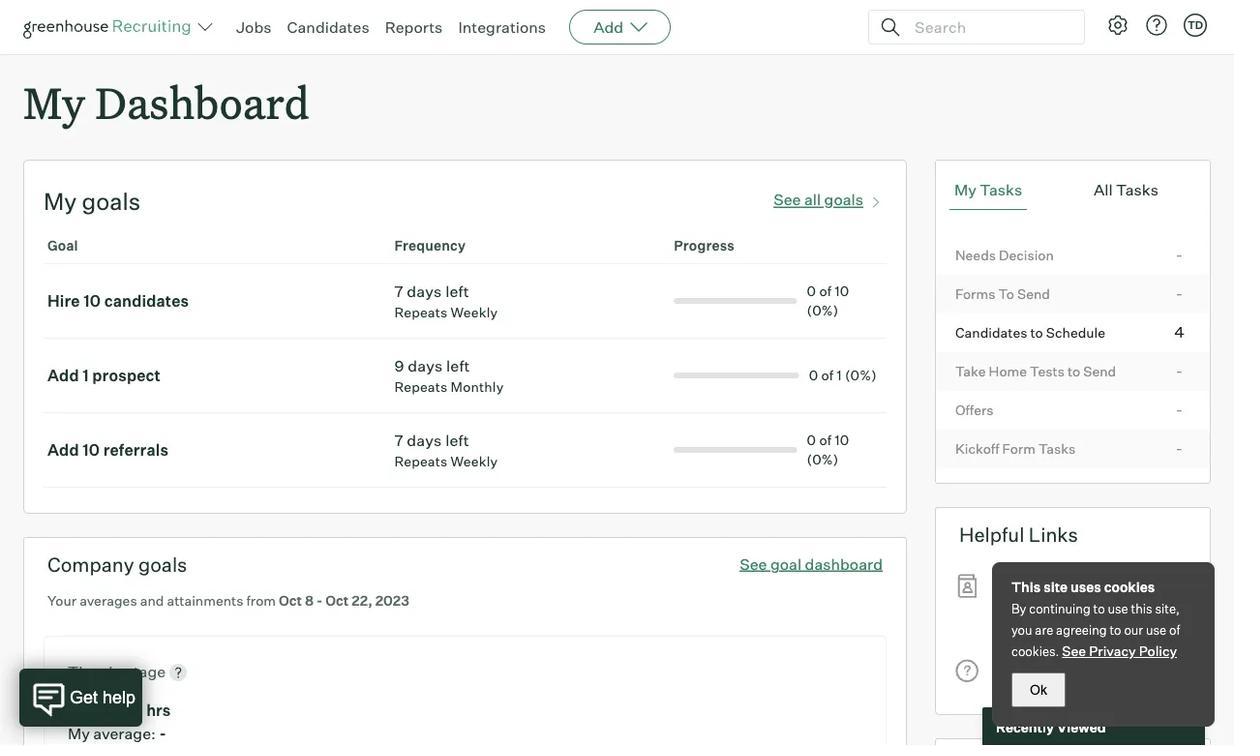 Task type: describe. For each thing, give the bounding box(es) containing it.
cookies
[[1104, 579, 1155, 596]]

see goal dashboard link
[[740, 554, 883, 574]]

left for candidates
[[445, 282, 469, 301]]

take
[[955, 363, 986, 380]]

visit
[[997, 682, 1026, 699]]

stage
[[125, 662, 166, 682]]

email your in-house contacts link
[[997, 618, 1187, 639]]

from
[[246, 593, 276, 610]]

days for add 10 referrals
[[407, 431, 442, 450]]

still
[[997, 661, 1021, 678]]

questions
[[997, 576, 1060, 593]]

all
[[1094, 180, 1113, 200]]

0 horizontal spatial your
[[47, 593, 77, 610]]

add button
[[569, 10, 671, 45]]

recently
[[996, 719, 1054, 735]]

Search text field
[[910, 13, 1067, 41]]

helpful
[[959, 523, 1025, 547]]

repeats for add 10 referrals
[[394, 453, 448, 470]]

goals for my goals
[[82, 187, 141, 216]]

configure image
[[1107, 14, 1130, 37]]

- for offers
[[1176, 400, 1183, 419]]

average:
[[93, 724, 156, 744]]

reports link
[[385, 17, 443, 37]]

this
[[1012, 579, 1041, 596]]

this site uses cookies
[[1012, 579, 1155, 596]]

jobs
[[1102, 576, 1128, 593]]

time in
[[68, 662, 125, 682]]

7 days left repeats weekly for add 10 referrals
[[394, 431, 498, 470]]

goal
[[47, 237, 78, 254]]

take home tests to send
[[955, 363, 1116, 380]]

about
[[1063, 576, 1099, 593]]

10 left referrals
[[82, 441, 100, 460]]

to left our
[[1110, 622, 1122, 638]]

tab list containing my tasks
[[950, 171, 1197, 210]]

left for referrals
[[445, 431, 469, 450]]

- for kickoff form tasks
[[1176, 438, 1183, 458]]

frequency
[[394, 237, 466, 254]]

- inside target: 65 hrs my average: -
[[159, 724, 166, 744]]

home
[[989, 363, 1027, 380]]

10 right "hire"
[[83, 292, 101, 311]]

1 vertical spatial use
[[1146, 622, 1167, 638]]

repeats for add 1 prospect
[[394, 379, 448, 396]]

0 of 10 (0%) for hire 10 candidates
[[807, 283, 849, 319]]

days for hire 10 candidates
[[407, 282, 442, 301]]

candidates for candidates
[[287, 17, 369, 37]]

0 for hire 10 candidates
[[807, 283, 816, 300]]

1 horizontal spatial tasks
[[1039, 440, 1076, 457]]

in-
[[1068, 620, 1086, 637]]

monthly
[[451, 379, 504, 396]]

company goals
[[47, 553, 187, 577]]

offers
[[955, 401, 994, 418]]

65
[[124, 701, 143, 720]]

td button
[[1180, 10, 1211, 41]]

cookies.
[[1012, 644, 1060, 659]]

9 days left repeats monthly
[[394, 356, 504, 396]]

dashboard
[[95, 74, 309, 131]]

viewed
[[1057, 719, 1106, 735]]

22,
[[352, 593, 373, 610]]

see for my goals
[[774, 190, 801, 210]]

questions?
[[1056, 661, 1124, 678]]

tests
[[1030, 363, 1065, 380]]

7 for hire 10 candidates
[[394, 282, 403, 301]]

time
[[68, 662, 105, 682]]

recently viewed
[[996, 719, 1106, 735]]

you
[[1012, 622, 1032, 638]]

decision
[[999, 247, 1054, 264]]

- for take home tests to send
[[1176, 361, 1183, 380]]

policy
[[1139, 643, 1177, 660]]

1 horizontal spatial 1
[[837, 367, 842, 384]]

jobs link
[[236, 17, 272, 37]]

our
[[1029, 682, 1052, 699]]

10 down 0 of 1 (0%)
[[835, 432, 849, 449]]

helpful links
[[959, 523, 1078, 547]]

2023
[[375, 593, 409, 610]]

hrs
[[146, 701, 171, 720]]

td
[[1188, 18, 1203, 31]]

our
[[1124, 622, 1143, 638]]

repeats for hire 10 candidates
[[394, 304, 448, 321]]

to
[[999, 285, 1015, 302]]

7 days left repeats weekly for hire 10 candidates
[[394, 282, 498, 321]]

to right tests in the right of the page
[[1068, 363, 1081, 380]]

this
[[1131, 601, 1153, 617]]

progress bar for referrals
[[674, 447, 797, 453]]

progress bar for candidates
[[674, 298, 797, 304]]

needs decision
[[955, 247, 1054, 264]]

(0%) for hire 10 candidates
[[807, 302, 839, 319]]

add 10 referrals
[[47, 441, 169, 460]]

averages
[[80, 593, 137, 610]]

- for needs decision
[[1176, 245, 1183, 264]]

target: 65 hrs my average: -
[[68, 701, 171, 744]]

house
[[1086, 620, 1127, 637]]

(0%) for add 10 referrals
[[807, 451, 839, 468]]

add 1 prospect
[[47, 366, 161, 385]]

kickoff
[[955, 440, 1000, 457]]

continuing
[[1029, 601, 1091, 617]]

site
[[1044, 579, 1068, 596]]

attainments
[[167, 593, 243, 610]]

tasks for my tasks
[[980, 180, 1022, 200]]

are
[[1035, 622, 1054, 638]]

candidates link
[[287, 17, 369, 37]]

email
[[997, 620, 1033, 637]]

all
[[804, 190, 821, 210]]

0 of 10 (0%) for add 10 referrals
[[807, 432, 849, 468]]

visit our help center link
[[997, 680, 1131, 702]]

my tasks button
[[950, 171, 1027, 210]]

hire 10 candidates
[[47, 292, 189, 311]]

your averages and attainments from oct 8 - oct 22, 2023
[[47, 593, 409, 610]]

links
[[1029, 523, 1078, 547]]



Task type: locate. For each thing, give the bounding box(es) containing it.
1 vertical spatial repeats
[[394, 379, 448, 396]]

goals
[[82, 187, 141, 216], [824, 190, 864, 210], [138, 553, 187, 577]]

3 left from the top
[[445, 431, 469, 450]]

0 horizontal spatial use
[[1108, 601, 1129, 617]]

contacts
[[1129, 620, 1187, 637]]

my down 'greenhouse recruiting' image at the top of page
[[23, 74, 85, 131]]

0 horizontal spatial oct
[[279, 593, 302, 610]]

0 vertical spatial 0 of 10 (0%)
[[807, 283, 849, 319]]

repeats inside 9 days left repeats monthly
[[394, 379, 448, 396]]

9
[[394, 356, 404, 376]]

1 vertical spatial see
[[740, 554, 767, 574]]

1 left from the top
[[445, 282, 469, 301]]

0 vertical spatial 0
[[807, 283, 816, 300]]

1
[[82, 366, 89, 385], [837, 367, 842, 384]]

left down frequency
[[445, 282, 469, 301]]

use up 'house'
[[1108, 601, 1129, 617]]

left inside 9 days left repeats monthly
[[446, 356, 470, 376]]

hire
[[47, 292, 80, 311]]

days inside 9 days left repeats monthly
[[408, 356, 443, 376]]

my dashboard
[[23, 74, 309, 131]]

left
[[445, 282, 469, 301], [446, 356, 470, 376], [445, 431, 469, 450]]

oct left 22,
[[326, 593, 349, 610]]

0 vertical spatial weekly
[[451, 304, 498, 321]]

site,
[[1155, 601, 1180, 617]]

days
[[407, 282, 442, 301], [408, 356, 443, 376], [407, 431, 442, 450]]

weekly down the monthly
[[451, 453, 498, 470]]

2 oct from the left
[[326, 593, 349, 610]]

1 0 of 10 (0%) from the top
[[807, 283, 849, 319]]

0 vertical spatial 7
[[394, 282, 403, 301]]

your down continuing
[[1036, 620, 1065, 637]]

3 progress bar from the top
[[674, 447, 797, 453]]

your inside questions about jobs or permissions? email your in-house contacts
[[1036, 620, 1065, 637]]

1 weekly from the top
[[451, 304, 498, 321]]

weekly for hire 10 candidates
[[451, 304, 498, 321]]

to up 'house'
[[1094, 601, 1105, 617]]

0 vertical spatial see
[[774, 190, 801, 210]]

target:
[[68, 701, 120, 720]]

candidates for candidates to schedule
[[955, 324, 1028, 341]]

add
[[594, 17, 624, 37], [47, 366, 79, 385], [47, 441, 79, 460]]

0 horizontal spatial 1
[[82, 366, 89, 385]]

see for company goals
[[740, 554, 767, 574]]

0 for add 10 referrals
[[807, 432, 816, 449]]

tasks
[[980, 180, 1022, 200], [1116, 180, 1159, 200], [1039, 440, 1076, 457]]

schedule
[[1046, 324, 1106, 341]]

2 0 of 10 (0%) from the top
[[807, 432, 849, 468]]

uses
[[1071, 579, 1101, 596]]

of inside by continuing to use this site, you are agreeing to our use of cookies.
[[1169, 622, 1180, 638]]

my for my goals
[[44, 187, 77, 216]]

1 vertical spatial 0 of 10 (0%)
[[807, 432, 849, 468]]

0 horizontal spatial candidates
[[287, 17, 369, 37]]

by
[[1012, 601, 1027, 617]]

days down frequency
[[407, 282, 442, 301]]

2 horizontal spatial see
[[1062, 643, 1086, 660]]

0 vertical spatial progress bar
[[674, 298, 797, 304]]

2 repeats from the top
[[394, 379, 448, 396]]

tasks for all tasks
[[1116, 180, 1159, 200]]

form
[[1003, 440, 1036, 457]]

jobs
[[236, 17, 272, 37]]

candidates down forms to send in the top of the page
[[955, 324, 1028, 341]]

1 horizontal spatial send
[[1084, 363, 1116, 380]]

or
[[1131, 576, 1144, 593]]

goals for company goals
[[138, 553, 187, 577]]

dashboard
[[805, 554, 883, 574]]

use up policy
[[1146, 622, 1167, 638]]

tasks up needs decision
[[980, 180, 1022, 200]]

tasks right the all
[[1116, 180, 1159, 200]]

see left all
[[774, 190, 801, 210]]

candidates to schedule
[[955, 324, 1106, 341]]

permissions?
[[997, 598, 1080, 615]]

0 of 10 (0%) down 0 of 1 (0%)
[[807, 432, 849, 468]]

2 vertical spatial progress bar
[[674, 447, 797, 453]]

tasks inside my tasks button
[[980, 180, 1022, 200]]

7 down frequency
[[394, 282, 403, 301]]

0 vertical spatial repeats
[[394, 304, 448, 321]]

3 repeats from the top
[[394, 453, 448, 470]]

weekly up 9 days left repeats monthly
[[451, 304, 498, 321]]

0 vertical spatial use
[[1108, 601, 1129, 617]]

1 vertical spatial (0%)
[[845, 367, 877, 384]]

0 vertical spatial add
[[594, 17, 624, 37]]

8
[[305, 593, 314, 610]]

1 horizontal spatial use
[[1146, 622, 1167, 638]]

left down the monthly
[[445, 431, 469, 450]]

0 horizontal spatial tasks
[[980, 180, 1022, 200]]

my inside button
[[954, 180, 977, 200]]

1 vertical spatial weekly
[[451, 453, 498, 470]]

progress bar
[[674, 298, 797, 304], [674, 373, 799, 379], [674, 447, 797, 453]]

2 progress bar from the top
[[674, 373, 799, 379]]

7 days left repeats weekly
[[394, 282, 498, 321], [394, 431, 498, 470]]

privacy
[[1089, 643, 1136, 660]]

repeats down 9
[[394, 379, 448, 396]]

my up goal
[[44, 187, 77, 216]]

my for my tasks
[[954, 180, 977, 200]]

0 vertical spatial days
[[407, 282, 442, 301]]

0 horizontal spatial send
[[1017, 285, 1050, 302]]

and
[[140, 593, 164, 610]]

days right 9
[[408, 356, 443, 376]]

1 vertical spatial 7 days left repeats weekly
[[394, 431, 498, 470]]

your down company
[[47, 593, 77, 610]]

left up the monthly
[[446, 356, 470, 376]]

1 vertical spatial your
[[1036, 620, 1065, 637]]

see privacy policy
[[1062, 643, 1177, 660]]

1 oct from the left
[[279, 593, 302, 610]]

agreeing
[[1056, 622, 1107, 638]]

7 down 9
[[394, 431, 403, 450]]

progress
[[674, 237, 735, 254]]

goal
[[771, 554, 802, 574]]

see down agreeing
[[1062, 643, 1086, 660]]

see left goal
[[740, 554, 767, 574]]

2 7 days left repeats weekly from the top
[[394, 431, 498, 470]]

my
[[23, 74, 85, 131], [954, 180, 977, 200], [44, 187, 77, 216], [68, 724, 90, 744]]

see privacy policy link
[[1062, 643, 1177, 660]]

my for my dashboard
[[23, 74, 85, 131]]

add for add 10 referrals
[[47, 441, 79, 460]]

2 7 from the top
[[394, 431, 403, 450]]

center
[[1088, 682, 1131, 699]]

0 vertical spatial left
[[445, 282, 469, 301]]

ok
[[1030, 682, 1047, 697]]

0 vertical spatial send
[[1017, 285, 1050, 302]]

1 horizontal spatial oct
[[326, 593, 349, 610]]

1 vertical spatial days
[[408, 356, 443, 376]]

candidates
[[287, 17, 369, 37], [955, 324, 1028, 341]]

referrals
[[103, 441, 169, 460]]

10 up 0 of 1 (0%)
[[835, 283, 849, 300]]

days down 9 days left repeats monthly
[[407, 431, 442, 450]]

1 horizontal spatial see
[[774, 190, 801, 210]]

have
[[1024, 661, 1053, 678]]

repeats down 9 days left repeats monthly
[[394, 453, 448, 470]]

of for hire 10 candidates
[[819, 283, 832, 300]]

1 progress bar from the top
[[674, 298, 797, 304]]

2 vertical spatial see
[[1062, 643, 1086, 660]]

0 of 10 (0%)
[[807, 283, 849, 319], [807, 432, 849, 468]]

my inside target: 65 hrs my average: -
[[68, 724, 90, 744]]

1 vertical spatial 7
[[394, 431, 403, 450]]

2 vertical spatial (0%)
[[807, 451, 839, 468]]

send
[[1017, 285, 1050, 302], [1084, 363, 1116, 380]]

0 of 10 (0%) up 0 of 1 (0%)
[[807, 283, 849, 319]]

1 vertical spatial 0
[[809, 367, 818, 384]]

forms to send
[[955, 285, 1050, 302]]

my goals
[[44, 187, 141, 216]]

0 vertical spatial 7 days left repeats weekly
[[394, 282, 498, 321]]

candidates right jobs link
[[287, 17, 369, 37]]

add for add
[[594, 17, 624, 37]]

0 for add 1 prospect
[[809, 367, 818, 384]]

oct left 8
[[279, 593, 302, 610]]

company
[[47, 553, 134, 577]]

tasks right form
[[1039, 440, 1076, 457]]

7 for add 10 referrals
[[394, 431, 403, 450]]

1 7 days left repeats weekly from the top
[[394, 282, 498, 321]]

2 vertical spatial left
[[445, 431, 469, 450]]

1 vertical spatial add
[[47, 366, 79, 385]]

weekly
[[451, 304, 498, 321], [451, 453, 498, 470]]

1 horizontal spatial candidates
[[955, 324, 1028, 341]]

0 vertical spatial (0%)
[[807, 302, 839, 319]]

7 days left repeats weekly down frequency
[[394, 282, 498, 321]]

2 left from the top
[[446, 356, 470, 376]]

repeats up 9
[[394, 304, 448, 321]]

0 vertical spatial your
[[47, 593, 77, 610]]

1 vertical spatial send
[[1084, 363, 1116, 380]]

your
[[47, 593, 77, 610], [1036, 620, 1065, 637]]

to up take home tests to send
[[1030, 324, 1043, 341]]

still have questions? visit our help center
[[997, 661, 1131, 699]]

of for add 10 referrals
[[819, 432, 832, 449]]

integrations
[[458, 17, 546, 37]]

of for add 1 prospect
[[821, 367, 834, 384]]

to
[[1030, 324, 1043, 341], [1068, 363, 1081, 380], [1094, 601, 1105, 617], [1110, 622, 1122, 638]]

0 of 1 (0%)
[[809, 367, 877, 384]]

weekly for add 10 referrals
[[451, 453, 498, 470]]

add inside "add" popup button
[[594, 17, 624, 37]]

tasks inside the all tasks button
[[1116, 180, 1159, 200]]

7
[[394, 282, 403, 301], [394, 431, 403, 450]]

tab list
[[950, 171, 1197, 210]]

2 horizontal spatial tasks
[[1116, 180, 1159, 200]]

days for add 1 prospect
[[408, 356, 443, 376]]

send down schedule
[[1084, 363, 1116, 380]]

2 vertical spatial days
[[407, 431, 442, 450]]

my up needs
[[954, 180, 977, 200]]

forms
[[955, 285, 996, 302]]

by continuing to use this site, you are agreeing to our use of cookies.
[[1012, 601, 1180, 659]]

questions about jobs or permissions? email your in-house contacts
[[997, 576, 1187, 637]]

2 vertical spatial add
[[47, 441, 79, 460]]

my down "target:"
[[68, 724, 90, 744]]

1 repeats from the top
[[394, 304, 448, 321]]

kickoff form tasks
[[955, 440, 1076, 457]]

1 7 from the top
[[394, 282, 403, 301]]

2 vertical spatial 0
[[807, 432, 816, 449]]

7 days left repeats weekly down the monthly
[[394, 431, 498, 470]]

progress bar for prospect
[[674, 373, 799, 379]]

reports
[[385, 17, 443, 37]]

1 horizontal spatial your
[[1036, 620, 1065, 637]]

greenhouse recruiting image
[[23, 15, 197, 39]]

see all goals link
[[774, 186, 887, 210]]

goals inside see all goals link
[[824, 190, 864, 210]]

0 vertical spatial candidates
[[287, 17, 369, 37]]

candidates
[[104, 292, 189, 311]]

all tasks
[[1094, 180, 1159, 200]]

add for add 1 prospect
[[47, 366, 79, 385]]

4
[[1174, 322, 1185, 341]]

help
[[1055, 682, 1085, 699]]

see goal dashboard
[[740, 554, 883, 574]]

1 vertical spatial progress bar
[[674, 373, 799, 379]]

needs
[[955, 247, 996, 264]]

0 horizontal spatial see
[[740, 554, 767, 574]]

2 weekly from the top
[[451, 453, 498, 470]]

2 vertical spatial repeats
[[394, 453, 448, 470]]

1 vertical spatial left
[[446, 356, 470, 376]]

in
[[109, 662, 122, 682]]

- for forms to send
[[1176, 283, 1183, 303]]

1 vertical spatial candidates
[[955, 324, 1028, 341]]

(0%) for add 1 prospect
[[845, 367, 877, 384]]

left for prospect
[[446, 356, 470, 376]]

send right to
[[1017, 285, 1050, 302]]



Task type: vqa. For each thing, say whether or not it's contained in the screenshot.


